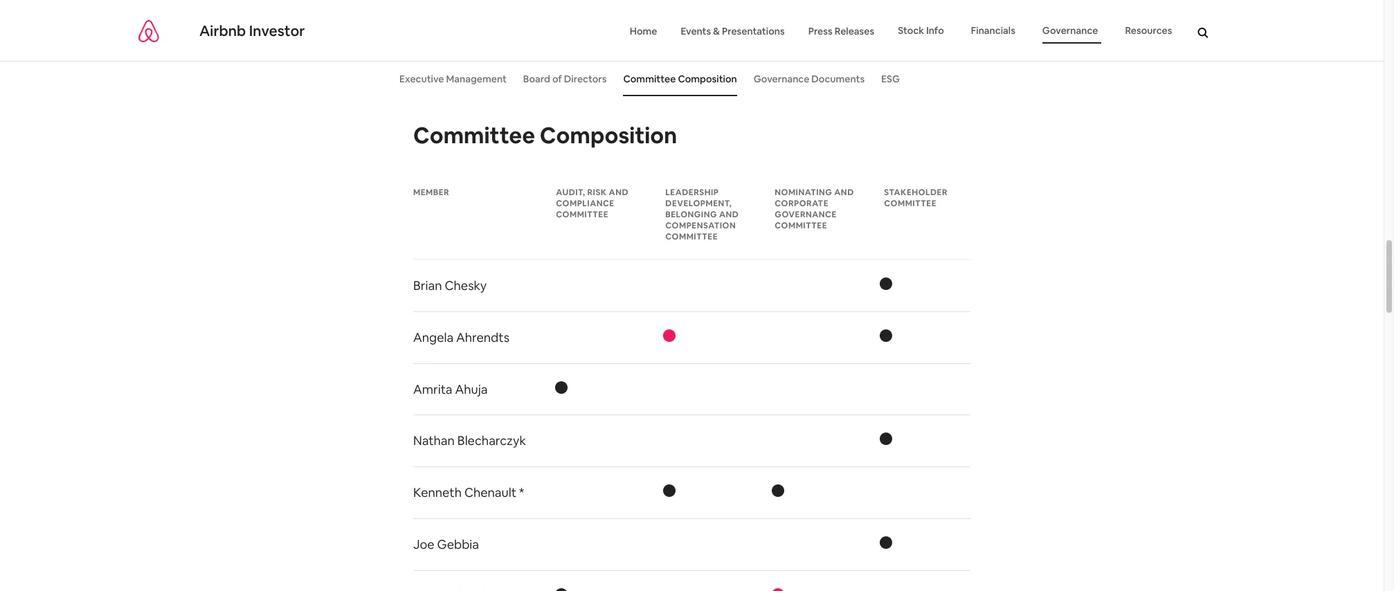 Task type: vqa. For each thing, say whether or not it's contained in the screenshot.
the Events & Presentations link
yes



Task type: locate. For each thing, give the bounding box(es) containing it.
releases
[[835, 25, 875, 38]]

airbnb investor
[[199, 21, 305, 40]]

0 horizontal spatial governance
[[754, 73, 810, 85]]

1 vertical spatial committee
[[413, 121, 535, 150]]

1 horizontal spatial committee
[[624, 73, 676, 85]]

resources
[[1125, 25, 1173, 37]]

governance documents
[[754, 73, 865, 85]]

kenneth
[[413, 485, 462, 501]]

press releases
[[809, 25, 875, 38]]

committee inside audit, risk and compliance committee
[[556, 209, 609, 220]]

committee composition link
[[624, 62, 737, 97]]

executive management
[[400, 73, 507, 85]]

stakeholder committee
[[884, 187, 948, 209]]

committee inside nominating and corporate governance committee
[[775, 220, 828, 231]]

governance
[[1043, 25, 1098, 37], [754, 73, 810, 85]]

kenneth chenault *
[[413, 485, 524, 501]]

composition up risk
[[540, 121, 677, 150]]

compensation
[[666, 220, 736, 231]]

ahuja
[[455, 381, 488, 397]]

nathan blecharczyk
[[413, 433, 526, 449]]

and inside nominating and corporate governance committee
[[835, 187, 854, 198]]

ahrendts
[[456, 330, 510, 345]]

committee inside leadership development, belonging and compensation committee
[[666, 231, 718, 242]]

0 horizontal spatial and
[[609, 187, 629, 198]]

and right nominating
[[835, 187, 854, 198]]

chenault
[[465, 485, 517, 501]]

and right belonging
[[719, 209, 739, 220]]

brian chesky
[[413, 278, 487, 294]]

angela ahrendts
[[413, 330, 510, 345]]

leadership development, belonging and compensation committee
[[666, 187, 739, 242]]

composition down &
[[678, 73, 737, 85]]

and inside leadership development, belonging and compensation committee
[[719, 209, 739, 220]]

0 horizontal spatial composition
[[540, 121, 677, 150]]

committee
[[624, 73, 676, 85], [413, 121, 535, 150]]

governance button
[[1043, 19, 1102, 44]]

esg
[[882, 73, 900, 85]]

jeffrey (jeff) jordan is a member of the audit, risk and compliance committee image
[[555, 588, 568, 591]]

compliance
[[556, 198, 615, 209]]

*
[[519, 485, 524, 501]]

1 horizontal spatial governance
[[1043, 25, 1098, 37]]

nathan blecharczyk is a member of the stakeholder committee image
[[880, 432, 958, 450], [880, 433, 893, 449]]

1 horizontal spatial and
[[719, 209, 739, 220]]

stock info button
[[898, 19, 948, 44]]

joe gebbia is a member of the stakeholder committee image
[[880, 536, 958, 554], [880, 537, 893, 552]]

1 vertical spatial governance
[[754, 73, 810, 85]]

chesky
[[445, 278, 487, 294]]

menu
[[618, 19, 1188, 44]]

2 joe gebbia is a member of the stakeholder committee image from the top
[[880, 537, 893, 552]]

committee composition down the events
[[624, 73, 737, 85]]

lead independent director image
[[519, 485, 524, 501]]

directors
[[564, 73, 607, 85]]

0 vertical spatial committee
[[624, 73, 676, 85]]

audit, risk and compliance committee
[[556, 187, 629, 220]]

press releases link
[[809, 20, 875, 43]]

airbnb investor link
[[138, 19, 305, 43]]

events & presentations
[[681, 25, 785, 38]]

kenneth chenault is a member of the nominating and corporate governance committee image
[[772, 485, 784, 501]]

financials button
[[971, 19, 1019, 44]]

stock
[[898, 25, 925, 37]]

brian chesky is a member of the stakeholder committee image
[[880, 277, 958, 295], [880, 278, 893, 294]]

0 horizontal spatial committee
[[413, 121, 535, 150]]

home
[[630, 25, 657, 38]]

jeffrey (jeff) jordan is a chair of the nominating and corporate governance committee image
[[772, 588, 883, 591], [772, 588, 784, 591]]

of
[[552, 73, 562, 85]]

amrita ahuja is a member of the audit, risk and compliance committee image
[[555, 381, 667, 398], [555, 381, 568, 397]]

menu containing stock info
[[618, 19, 1188, 44]]

nathan
[[413, 433, 455, 449]]

1 vertical spatial committee composition
[[413, 121, 677, 150]]

committee composition
[[624, 73, 737, 85], [413, 121, 677, 150]]

committee
[[884, 198, 937, 209], [556, 209, 609, 220], [775, 220, 828, 231], [666, 231, 718, 242]]

0 vertical spatial governance
[[1043, 25, 1098, 37]]

angela ahrendts is a chair of the leadership development, belonging and compensation committee image
[[664, 330, 676, 345]]

and
[[609, 187, 629, 198], [835, 187, 854, 198], [719, 209, 739, 220]]

kenneth chenault is a member of the leadership development, belonging and compensation committee image
[[664, 484, 775, 502]]

1 amrita ahuja is a member of the audit, risk and compliance committee image from the top
[[555, 381, 667, 398]]

1 jeffrey (jeff) jordan is a chair of the nominating and corporate governance committee image from the top
[[772, 588, 883, 591]]

angela
[[413, 330, 454, 345]]

0 vertical spatial composition
[[678, 73, 737, 85]]

2 nathan blecharczyk is a member of the stakeholder committee image from the top
[[880, 433, 893, 449]]

board
[[523, 73, 550, 85]]

risk
[[588, 187, 607, 198]]

joe gebbia
[[413, 537, 479, 552]]

committee down management
[[413, 121, 535, 150]]

press
[[809, 25, 833, 38]]

angela ahrendts is a member of the stakeholder committee image
[[880, 329, 958, 347], [880, 330, 893, 345]]

composition
[[678, 73, 737, 85], [540, 121, 677, 150]]

member
[[413, 187, 449, 198]]

1 vertical spatial composition
[[540, 121, 677, 150]]

governance inside dropdown button
[[1043, 25, 1098, 37]]

kenneth chenault is a member of the nominating and corporate governance committee image
[[772, 484, 883, 502]]

executive
[[400, 73, 444, 85]]

1 joe gebbia is a member of the stakeholder committee image from the top
[[880, 536, 958, 554]]

jeffrey (jeff) jordan is a member of the audit, risk and compliance committee image
[[555, 588, 667, 591]]

1 angela ahrendts is a member of the stakeholder committee image from the top
[[880, 329, 958, 347]]

leadership
[[666, 187, 719, 198]]

2 horizontal spatial and
[[835, 187, 854, 198]]

and right risk
[[609, 187, 629, 198]]

blecharczyk
[[458, 433, 526, 449]]

angela ahrendts is a chair of the leadership development, belonging and compensation committee image
[[664, 329, 775, 347]]

executive management link
[[400, 62, 507, 97]]

committee composition down the 'board'
[[413, 121, 677, 150]]

committee down home
[[624, 73, 676, 85]]

investor
[[249, 21, 305, 40]]

governance
[[775, 209, 837, 220]]



Task type: describe. For each thing, give the bounding box(es) containing it.
&
[[713, 25, 720, 38]]

1 horizontal spatial composition
[[678, 73, 737, 85]]

2 angela ahrendts is a member of the stakeholder committee image from the top
[[880, 330, 893, 345]]

resources button
[[1125, 19, 1176, 44]]

esg link
[[882, 62, 900, 97]]

committee inside stakeholder committee
[[884, 198, 937, 209]]

airbnb
[[199, 21, 246, 40]]

governance for governance
[[1043, 25, 1098, 37]]

governance documents link
[[754, 62, 865, 97]]

brian
[[413, 278, 442, 294]]

1 nathan blecharczyk is a member of the stakeholder committee image from the top
[[880, 432, 958, 450]]

governance for governance documents
[[754, 73, 810, 85]]

home link
[[630, 20, 657, 43]]

gebbia
[[437, 537, 479, 552]]

events
[[681, 25, 711, 38]]

management
[[446, 73, 507, 85]]

stakeholder
[[884, 187, 948, 198]]

corporate
[[775, 198, 829, 209]]

kenneth chenault is a member of the leadership development, belonging and compensation committee image
[[664, 485, 676, 501]]

2 jeffrey (jeff) jordan is a chair of the nominating and corporate governance committee image from the top
[[772, 588, 784, 591]]

stock info
[[898, 25, 944, 37]]

board of directors
[[523, 73, 607, 85]]

audit,
[[556, 187, 585, 198]]

documents
[[812, 73, 865, 85]]

0 vertical spatial committee composition
[[624, 73, 737, 85]]

2 brian chesky is a member of the stakeholder committee image from the top
[[880, 278, 893, 294]]

nominating
[[775, 187, 833, 198]]

belonging
[[666, 209, 717, 220]]

and inside audit, risk and compliance committee
[[609, 187, 629, 198]]

amrita ahuja
[[413, 381, 488, 397]]

development,
[[666, 198, 732, 209]]

click to open search image
[[1198, 28, 1209, 39]]

nominating and corporate governance committee
[[775, 187, 854, 231]]

info
[[927, 25, 944, 37]]

2 amrita ahuja is a member of the audit, risk and compliance committee image from the top
[[555, 381, 568, 397]]

joe
[[413, 537, 435, 552]]

events & presentations link
[[681, 20, 785, 43]]

amrita
[[413, 381, 453, 397]]

board of directors link
[[523, 62, 607, 97]]

1 brian chesky is a member of the stakeholder committee image from the top
[[880, 277, 958, 295]]

financials
[[971, 25, 1016, 37]]

presentations
[[722, 25, 785, 38]]



